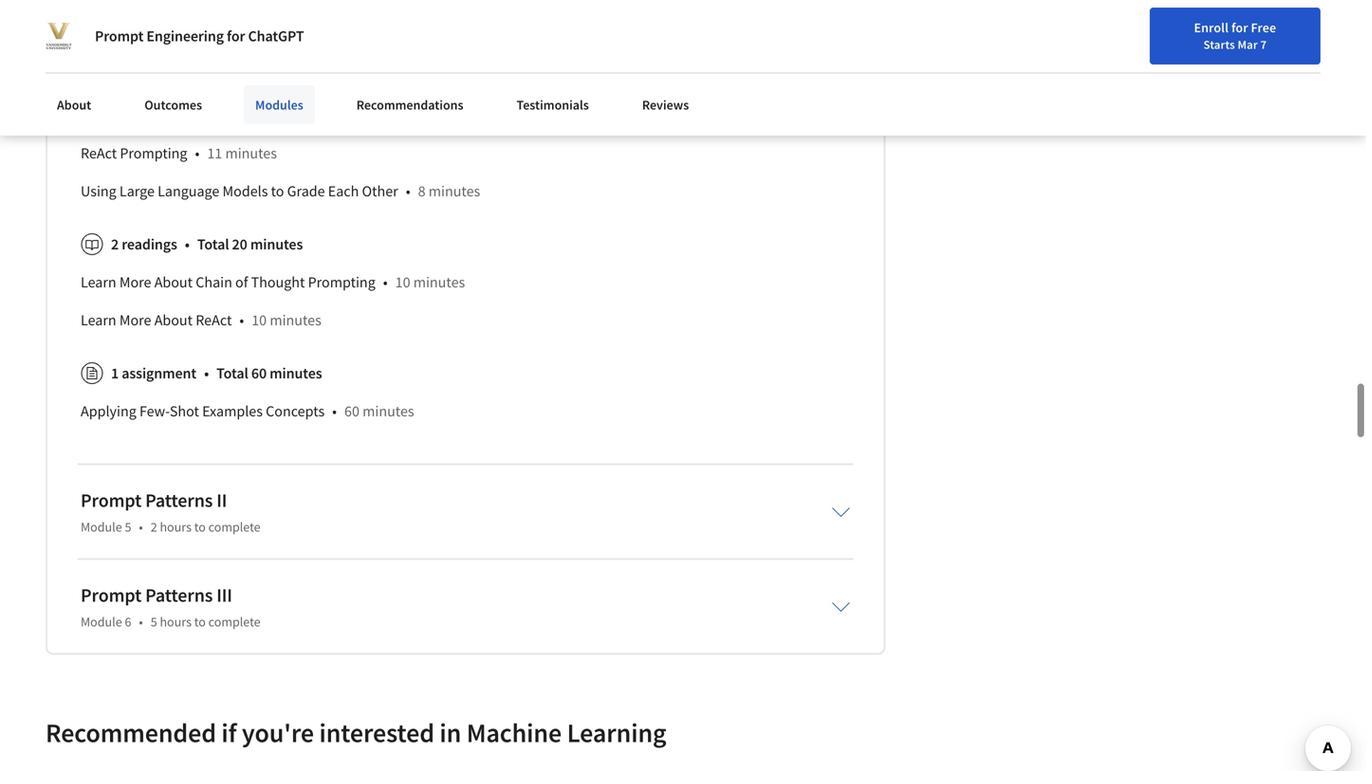 Task type: locate. For each thing, give the bounding box(es) containing it.
react up using
[[81, 144, 117, 163]]

• down learn more about chain of thought prompting • 10 minutes
[[240, 311, 244, 330]]

free inside enroll for free starts mar 7
[[1252, 19, 1277, 36]]

react down learn more about chain of thought prompting • 10 minutes
[[196, 311, 232, 330]]

enroll for free starts mar 7
[[1195, 19, 1277, 52]]

about
[[57, 96, 91, 113], [154, 273, 193, 292], [154, 311, 193, 330]]

1 module from the top
[[81, 518, 122, 536]]

0 horizontal spatial thought
[[136, 106, 190, 125]]

applying few-shot examples concepts • 60 minutes
[[81, 402, 414, 421]]

recommendations link
[[345, 85, 475, 124]]

reviews
[[642, 96, 689, 113]]

complete down the 'iii' at the left of the page
[[208, 613, 261, 631]]

prompt inside prompt patterns iii module 6 • 5 hours to complete
[[81, 584, 142, 607]]

minutes down steps
[[299, 106, 350, 125]]

1 vertical spatial thought
[[251, 273, 305, 292]]

prompt down applying
[[81, 489, 142, 512]]

hours inside prompt patterns iii module 6 • 5 hours to complete
[[160, 613, 192, 631]]

about down readings
[[154, 273, 193, 292]]

module inside the prompt patterns ii module 5 • 2 hours to complete
[[81, 518, 122, 536]]

None search field
[[271, 50, 584, 88]]

1 complete from the top
[[208, 518, 261, 536]]

2 vertical spatial about
[[154, 311, 193, 330]]

of down writing
[[120, 106, 133, 125]]

learn more about chain of thought prompting • 10 minutes
[[81, 273, 465, 292]]

5 up prompt patterns iii module 6 • 5 hours to complete
[[125, 518, 131, 536]]

for inside enroll for free starts mar 7
[[1232, 19, 1249, 36]]

total for total 20 minutes
[[197, 235, 229, 254]]

prompt for ii
[[81, 489, 142, 512]]

intermediate
[[238, 30, 320, 49]]

module for prompt patterns iii
[[81, 613, 122, 631]]

prompt inside the prompt patterns ii module 5 • 2 hours to complete
[[81, 489, 142, 512]]

hours inside the prompt patterns ii module 5 • 2 hours to complete
[[160, 518, 192, 536]]

1 vertical spatial chain
[[196, 273, 232, 292]]

examples down • total 60 minutes
[[202, 402, 263, 421]]

examples
[[143, 30, 204, 49], [250, 68, 310, 87], [202, 402, 263, 421]]

to up prompt patterns iii module 6 • 5 hours to complete
[[194, 518, 206, 536]]

11 down writing effective few-shot examples • 10 minutes
[[280, 106, 295, 125]]

0 horizontal spatial prompting
[[120, 144, 187, 163]]

1
[[111, 364, 119, 383]]

60
[[251, 364, 267, 383], [345, 402, 360, 421]]

0 vertical spatial 60
[[251, 364, 267, 383]]

hours for iii
[[160, 613, 192, 631]]

1 vertical spatial prompt
[[81, 489, 142, 512]]

modules
[[255, 96, 304, 113]]

you're
[[242, 716, 314, 750]]

learn up the '1'
[[81, 311, 116, 330]]

to right 6
[[194, 613, 206, 631]]

1 vertical spatial 11
[[207, 144, 222, 163]]

0 horizontal spatial few-
[[81, 30, 111, 49]]

• right concepts
[[332, 402, 337, 421]]

about for learn more about react
[[154, 311, 193, 330]]

0 vertical spatial 10
[[330, 68, 345, 87]]

complete inside prompt patterns iii module 6 • 5 hours to complete
[[208, 613, 261, 631]]

of down 20 on the left of page
[[235, 273, 248, 292]]

0 vertical spatial about
[[57, 96, 91, 113]]

0 vertical spatial of
[[120, 106, 133, 125]]

1 hours from the top
[[160, 518, 192, 536]]

0 vertical spatial to
[[271, 182, 284, 201]]

chain
[[81, 106, 117, 125], [196, 273, 232, 292]]

shot down assignment
[[170, 402, 199, 421]]

language
[[158, 182, 220, 201]]

2 vertical spatial prompt
[[81, 584, 142, 607]]

recommendations
[[357, 96, 464, 113]]

machine
[[467, 716, 562, 750]]

complete
[[208, 518, 261, 536], [208, 613, 261, 631]]

2
[[111, 235, 119, 254], [151, 518, 157, 536]]

1 vertical spatial prompting
[[120, 144, 187, 163]]

1 horizontal spatial 2
[[151, 518, 157, 536]]

total left 20 on the left of page
[[197, 235, 229, 254]]

chain up learn more about react • 10 minutes
[[196, 273, 232, 292]]

if
[[222, 716, 237, 750]]

to inside prompt patterns iii module 6 • 5 hours to complete
[[194, 613, 206, 631]]

learn
[[81, 273, 116, 292], [81, 311, 116, 330]]

prompting
[[193, 106, 261, 125], [120, 144, 187, 163], [308, 273, 376, 292]]

models
[[223, 182, 268, 201]]

1 vertical spatial 2
[[151, 518, 157, 536]]

minutes
[[348, 68, 400, 87], [299, 106, 350, 125], [225, 144, 277, 163], [429, 182, 481, 201], [250, 235, 303, 254], [414, 273, 465, 292], [270, 311, 322, 330], [270, 364, 322, 383], [363, 402, 414, 421]]

thought
[[136, 106, 190, 125], [251, 273, 305, 292]]

prompt engineering for chatgpt
[[95, 27, 304, 46]]

1 horizontal spatial 5
[[151, 613, 157, 631]]

patterns left ii
[[145, 489, 213, 512]]

2 learn from the top
[[81, 311, 116, 330]]

with
[[207, 30, 235, 49]]

0 vertical spatial complete
[[208, 518, 261, 536]]

free
[[1252, 19, 1277, 36], [1330, 62, 1356, 79]]

0 vertical spatial total
[[197, 235, 229, 254]]

2 hours from the top
[[160, 613, 192, 631]]

2 module from the top
[[81, 613, 122, 631]]

• down writing effective few-shot examples • 10 minutes
[[268, 106, 273, 125]]

outcomes
[[144, 96, 202, 113]]

learn for learn more about react
[[81, 311, 116, 330]]

few- down 1 assignment
[[139, 402, 170, 421]]

1 vertical spatial more
[[119, 311, 151, 330]]

concepts
[[266, 402, 325, 421]]

0 vertical spatial module
[[81, 518, 122, 536]]

2 horizontal spatial for
[[1311, 62, 1328, 79]]

10 down steps
[[330, 68, 345, 87]]

enroll
[[1195, 19, 1229, 36]]

learn more about react • 10 minutes
[[81, 311, 322, 330]]

1 vertical spatial 60
[[345, 402, 360, 421]]

0 horizontal spatial 11
[[207, 144, 222, 163]]

2 vertical spatial to
[[194, 613, 206, 631]]

prompting up large
[[120, 144, 187, 163]]

0 horizontal spatial free
[[1252, 19, 1277, 36]]

2 horizontal spatial prompting
[[308, 273, 376, 292]]

more up 1 assignment
[[119, 311, 151, 330]]

60 up applying few-shot examples concepts • 60 minutes
[[251, 364, 267, 383]]

recommended
[[46, 716, 216, 750]]

1 horizontal spatial 60
[[345, 402, 360, 421]]

hours
[[160, 518, 192, 536], [160, 613, 192, 631]]

minutes up models
[[225, 144, 277, 163]]

0 vertical spatial thought
[[136, 106, 190, 125]]

mar
[[1238, 37, 1259, 52]]

module inside prompt patterns iii module 6 • 5 hours to complete
[[81, 613, 122, 631]]

1 vertical spatial learn
[[81, 311, 116, 330]]

1 vertical spatial examples
[[250, 68, 310, 87]]

join
[[1283, 62, 1308, 79]]

1 more from the top
[[119, 273, 151, 292]]

assignment
[[122, 364, 197, 383]]

outcomes link
[[133, 85, 214, 124]]

6
[[125, 613, 131, 631]]

1 horizontal spatial thought
[[251, 273, 305, 292]]

to left grade in the left of the page
[[271, 182, 284, 201]]

hours for ii
[[160, 518, 192, 536]]

for left chatgpt
[[227, 27, 245, 46]]

1 horizontal spatial shot
[[170, 402, 199, 421]]

complete down ii
[[208, 518, 261, 536]]

examples up the modules
[[250, 68, 310, 87]]

learning
[[567, 716, 667, 750]]

5 right 6
[[151, 613, 157, 631]]

0 horizontal spatial of
[[120, 106, 133, 125]]

1 patterns from the top
[[145, 489, 213, 512]]

0 vertical spatial free
[[1252, 19, 1277, 36]]

1 vertical spatial free
[[1330, 62, 1356, 79]]

hours right 6
[[160, 613, 192, 631]]

1 vertical spatial hours
[[160, 613, 192, 631]]

patterns inside prompt patterns iii module 6 • 5 hours to complete
[[145, 584, 213, 607]]

1 vertical spatial module
[[81, 613, 122, 631]]

patterns inside the prompt patterns ii module 5 • 2 hours to complete
[[145, 489, 213, 512]]

using
[[81, 182, 116, 201]]

2 vertical spatial prompting
[[308, 273, 376, 292]]

prompting down each
[[308, 273, 376, 292]]

2 left readings
[[111, 235, 119, 254]]

60 right concepts
[[345, 402, 360, 421]]

recommended if you're interested in machine learning
[[46, 716, 667, 750]]

testimonials
[[517, 96, 589, 113]]

1 horizontal spatial react
[[196, 311, 232, 330]]

join for free link
[[1278, 53, 1361, 89]]

patterns for iii
[[145, 584, 213, 607]]

0 vertical spatial shot
[[111, 30, 140, 49]]

each
[[328, 182, 359, 201]]

0 vertical spatial patterns
[[145, 489, 213, 512]]

free for enroll for free starts mar 7
[[1252, 19, 1277, 36]]

0 horizontal spatial 5
[[125, 518, 131, 536]]

2 vertical spatial 10
[[252, 311, 267, 330]]

of
[[120, 106, 133, 125], [235, 273, 248, 292]]

total
[[197, 235, 229, 254], [217, 364, 248, 383]]

your
[[1122, 60, 1147, 77]]

other
[[362, 182, 398, 201]]

2 horizontal spatial few-
[[187, 68, 217, 87]]

2 horizontal spatial shot
[[217, 68, 247, 87]]

patterns
[[145, 489, 213, 512], [145, 584, 213, 607]]

thought down • total 20 minutes
[[251, 273, 305, 292]]

1 learn from the top
[[81, 273, 116, 292]]

prompting down writing effective few-shot examples • 10 minutes
[[193, 106, 261, 125]]

total up applying few-shot examples concepts • 60 minutes
[[217, 364, 248, 383]]

minutes down learn more about chain of thought prompting • 10 minutes
[[270, 311, 322, 330]]

• up prompt patterns iii module 6 • 5 hours to complete
[[139, 518, 143, 536]]

2 horizontal spatial 10
[[395, 273, 411, 292]]

few- up outcomes
[[187, 68, 217, 87]]

10 down other
[[395, 273, 411, 292]]

for up mar at the right top
[[1232, 19, 1249, 36]]

patterns left the 'iii' at the left of the page
[[145, 584, 213, 607]]

2 more from the top
[[119, 311, 151, 330]]

testimonials link
[[505, 85, 601, 124]]

to inside the prompt patterns ii module 5 • 2 hours to complete
[[194, 518, 206, 536]]

2 patterns from the top
[[145, 584, 213, 607]]

1 vertical spatial patterns
[[145, 584, 213, 607]]

1 vertical spatial complete
[[208, 613, 261, 631]]

• left 8
[[406, 182, 411, 201]]

grade
[[287, 182, 325, 201]]

for
[[1232, 19, 1249, 36], [227, 27, 245, 46], [1311, 62, 1328, 79]]

•
[[318, 68, 322, 87], [268, 106, 273, 125], [195, 144, 200, 163], [406, 182, 411, 201], [185, 235, 190, 254], [383, 273, 388, 292], [240, 311, 244, 330], [204, 364, 209, 383], [332, 402, 337, 421], [139, 518, 143, 536], [139, 613, 143, 631]]

0 vertical spatial learn
[[81, 273, 116, 292]]

1 vertical spatial react
[[196, 311, 232, 330]]

0 horizontal spatial chain
[[81, 106, 117, 125]]

5 inside prompt patterns iii module 6 • 5 hours to complete
[[151, 613, 157, 631]]

1 vertical spatial 5
[[151, 613, 157, 631]]

to
[[271, 182, 284, 201], [194, 518, 206, 536], [194, 613, 206, 631]]

0 vertical spatial prompting
[[193, 106, 261, 125]]

coursera image
[[23, 53, 143, 84]]

• up the 'language'
[[195, 144, 200, 163]]

0 vertical spatial chain
[[81, 106, 117, 125]]

1 horizontal spatial 11
[[280, 106, 295, 125]]

more down 2 readings
[[119, 273, 151, 292]]

individuals
[[54, 9, 127, 28]]

1 horizontal spatial chain
[[196, 273, 232, 292]]

for for enroll
[[1232, 19, 1249, 36]]

free up 7
[[1252, 19, 1277, 36]]

10 down learn more about chain of thought prompting • 10 minutes
[[252, 311, 267, 330]]

0 vertical spatial more
[[119, 273, 151, 292]]

1 vertical spatial total
[[217, 364, 248, 383]]

complete inside the prompt patterns ii module 5 • 2 hours to complete
[[208, 518, 261, 536]]

react
[[81, 144, 117, 163], [196, 311, 232, 330]]

about down coursera image on the left of the page
[[57, 96, 91, 113]]

steps
[[323, 30, 358, 49]]

shot down individuals
[[111, 30, 140, 49]]

effective
[[129, 68, 184, 87]]

0 vertical spatial 5
[[125, 518, 131, 536]]

prompt patterns ii module 5 • 2 hours to complete
[[81, 489, 261, 536]]

complete for prompt patterns iii
[[208, 613, 261, 631]]

examples up effective
[[143, 30, 204, 49]]

career
[[1177, 60, 1214, 77]]

8
[[418, 182, 426, 201]]

prompt
[[95, 27, 144, 46], [81, 489, 142, 512], [81, 584, 142, 607]]

chain down writing
[[81, 106, 117, 125]]

prompt up writing
[[95, 27, 144, 46]]

free right join
[[1330, 62, 1356, 79]]

shot
[[111, 30, 140, 49], [217, 68, 247, 87], [170, 402, 199, 421]]

0 vertical spatial hours
[[160, 518, 192, 536]]

thought down effective
[[136, 106, 190, 125]]

log in
[[1233, 60, 1266, 77]]

log
[[1233, 60, 1253, 77]]

interested
[[319, 716, 435, 750]]

more
[[119, 273, 151, 292], [119, 311, 151, 330]]

few-
[[81, 30, 111, 49], [187, 68, 217, 87], [139, 402, 170, 421]]

shot down with
[[217, 68, 247, 87]]

module
[[81, 518, 122, 536], [81, 613, 122, 631]]

0 vertical spatial prompt
[[95, 27, 144, 46]]

5
[[125, 518, 131, 536], [151, 613, 157, 631]]

about up assignment
[[154, 311, 193, 330]]

for right join
[[1311, 62, 1328, 79]]

2 up prompt patterns iii module 6 • 5 hours to complete
[[151, 518, 157, 536]]

minutes right 20 on the left of page
[[250, 235, 303, 254]]

few- down individuals
[[81, 30, 111, 49]]

• right 6
[[139, 613, 143, 631]]

prompt up 6
[[81, 584, 142, 607]]

2 complete from the top
[[208, 613, 261, 631]]

0 vertical spatial 2
[[111, 235, 119, 254]]

1 vertical spatial about
[[154, 273, 193, 292]]

0 vertical spatial react
[[81, 144, 117, 163]]

1 vertical spatial of
[[235, 273, 248, 292]]

1 horizontal spatial few-
[[139, 402, 170, 421]]

module for prompt patterns ii
[[81, 518, 122, 536]]

2 vertical spatial few-
[[139, 402, 170, 421]]

11 down chain of thought prompting • 11 minutes
[[207, 144, 222, 163]]

prompt for iii
[[81, 584, 142, 607]]

1 horizontal spatial for
[[1232, 19, 1249, 36]]

learn down 2 readings
[[81, 273, 116, 292]]

1 vertical spatial to
[[194, 518, 206, 536]]

0 horizontal spatial 2
[[111, 235, 119, 254]]

1 assignment
[[111, 364, 197, 383]]

learn for learn more about chain of thought prompting
[[81, 273, 116, 292]]

hours up prompt patterns iii module 6 • 5 hours to complete
[[160, 518, 192, 536]]

1 horizontal spatial free
[[1330, 62, 1356, 79]]



Task type: describe. For each thing, give the bounding box(es) containing it.
modules link
[[244, 85, 315, 124]]

writing
[[81, 68, 126, 87]]

0 horizontal spatial react
[[81, 144, 117, 163]]

for individuals
[[30, 9, 127, 28]]

find your new career link
[[1085, 57, 1223, 81]]

more for learn more about chain of thought prompting • 10 minutes
[[119, 273, 151, 292]]

minutes up concepts
[[270, 364, 322, 383]]

more for learn more about react • 10 minutes
[[119, 311, 151, 330]]

complete for prompt patterns ii
[[208, 518, 261, 536]]

2 inside hide info about module content region
[[111, 235, 119, 254]]

1 horizontal spatial of
[[235, 273, 248, 292]]

starts
[[1204, 37, 1236, 52]]

1 vertical spatial shot
[[217, 68, 247, 87]]

2 inside the prompt patterns ii module 5 • 2 hours to complete
[[151, 518, 157, 536]]

5 inside the prompt patterns ii module 5 • 2 hours to complete
[[125, 518, 131, 536]]

chain of thought prompting • 11 minutes
[[81, 106, 350, 125]]

• total 20 minutes
[[185, 235, 303, 254]]

find your new career
[[1095, 60, 1214, 77]]

new
[[1150, 60, 1174, 77]]

• inside prompt patterns iii module 6 • 5 hours to complete
[[139, 613, 143, 631]]

1 horizontal spatial 10
[[330, 68, 345, 87]]

for for join
[[1311, 62, 1328, 79]]

in
[[440, 716, 462, 750]]

readings
[[122, 235, 177, 254]]

2 vertical spatial examples
[[202, 402, 263, 421]]

free for join for free
[[1330, 62, 1356, 79]]

to for iii
[[194, 613, 206, 631]]

1 horizontal spatial prompting
[[193, 106, 261, 125]]

• total 60 minutes
[[204, 364, 322, 383]]

0 vertical spatial examples
[[143, 30, 204, 49]]

minutes down 8
[[414, 273, 465, 292]]

to inside hide info about module content region
[[271, 182, 284, 201]]

few-shot examples with intermediate steps
[[81, 30, 358, 49]]

patterns for ii
[[145, 489, 213, 512]]

ii
[[217, 489, 227, 512]]

total for total 60 minutes
[[217, 364, 248, 383]]

0 vertical spatial few-
[[81, 30, 111, 49]]

2 vertical spatial shot
[[170, 402, 199, 421]]

• right modules link
[[318, 68, 322, 87]]

iii
[[217, 584, 232, 607]]

0 horizontal spatial 10
[[252, 311, 267, 330]]

find
[[1095, 60, 1119, 77]]

7
[[1261, 37, 1267, 52]]

0 vertical spatial 11
[[280, 106, 295, 125]]

applying
[[81, 402, 136, 421]]

2 readings
[[111, 235, 177, 254]]

join for free
[[1283, 62, 1356, 79]]

1 vertical spatial few-
[[187, 68, 217, 87]]

minutes right 8
[[429, 182, 481, 201]]

writing effective few-shot examples • 10 minutes
[[81, 68, 400, 87]]

reviews link
[[631, 85, 701, 124]]

about link
[[46, 85, 103, 124]]

chatgpt
[[248, 27, 304, 46]]

• right readings
[[185, 235, 190, 254]]

• down other
[[383, 273, 388, 292]]

vanderbilt university image
[[46, 23, 72, 49]]

0 horizontal spatial for
[[227, 27, 245, 46]]

hide info about module content region
[[81, 0, 851, 438]]

using large language models to grade each other • 8 minutes
[[81, 182, 481, 201]]

in
[[1255, 60, 1266, 77]]

1 vertical spatial 10
[[395, 273, 411, 292]]

prompt patterns iii module 6 • 5 hours to complete
[[81, 584, 261, 631]]

• inside the prompt patterns ii module 5 • 2 hours to complete
[[139, 518, 143, 536]]

about for learn more about chain of thought prompting
[[154, 273, 193, 292]]

prompt for for
[[95, 27, 144, 46]]

for
[[30, 9, 51, 28]]

react prompting • 11 minutes
[[81, 144, 277, 163]]

engineering
[[146, 27, 224, 46]]

0 horizontal spatial shot
[[111, 30, 140, 49]]

minutes right concepts
[[363, 402, 414, 421]]

large
[[120, 182, 155, 201]]

0 horizontal spatial 60
[[251, 364, 267, 383]]

minutes up recommendations
[[348, 68, 400, 87]]

to for ii
[[194, 518, 206, 536]]

20
[[232, 235, 248, 254]]

log in link
[[1223, 57, 1276, 80]]

• right assignment
[[204, 364, 209, 383]]



Task type: vqa. For each thing, say whether or not it's contained in the screenshot.
Join for Free link
yes



